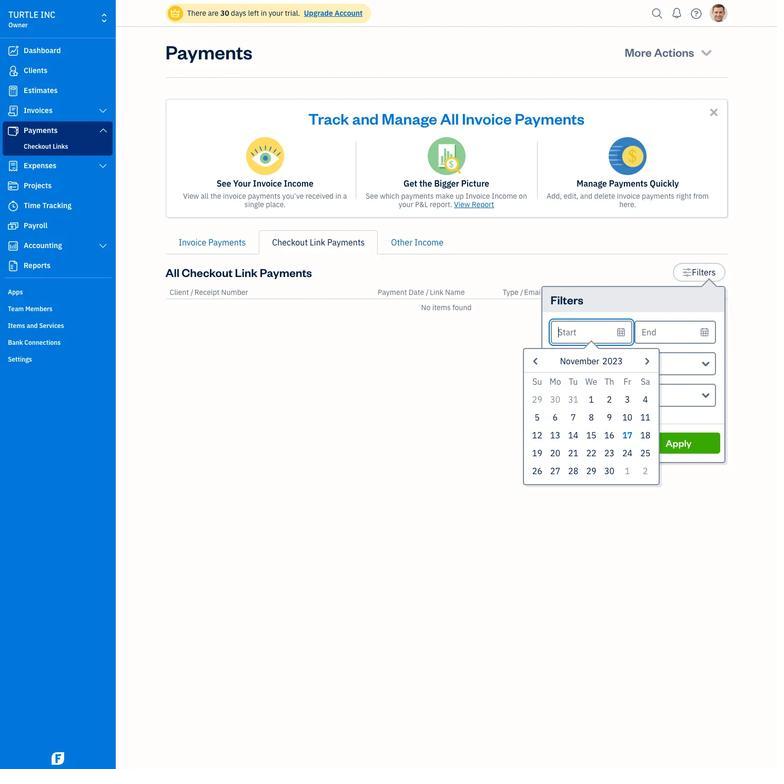 Task type: vqa. For each thing, say whether or not it's contained in the screenshot.


Task type: locate. For each thing, give the bounding box(es) containing it.
1 horizontal spatial see
[[366, 192, 378, 201]]

30 button up 6
[[546, 391, 564, 409]]

projects
[[24, 181, 52, 191]]

0 vertical spatial 1 button
[[582, 391, 601, 409]]

Payment Type field
[[551, 353, 716, 376]]

0 horizontal spatial 29
[[532, 395, 542, 405]]

currency
[[558, 390, 592, 401]]

/ left status
[[698, 288, 701, 297]]

checkout up receipt on the left top of page
[[182, 265, 233, 280]]

estimate image
[[7, 86, 19, 96]]

chevron large down image inside 'invoices' link
[[98, 107, 108, 115]]

payments inside "manage payments quickly add, edit, and delete invoice payments right from here."
[[642, 192, 675, 201]]

1 horizontal spatial 29
[[586, 466, 597, 477]]

2 horizontal spatial and
[[580, 192, 593, 201]]

1 payments from the left
[[248, 192, 281, 201]]

27 button
[[546, 463, 564, 480]]

type / email
[[503, 288, 543, 297]]

1 horizontal spatial the
[[419, 178, 432, 189]]

checkout for checkout links
[[24, 143, 51, 151]]

payments inside main element
[[24, 126, 58, 135]]

29 for 29 button to the bottom
[[586, 466, 597, 477]]

2
[[607, 395, 612, 405], [643, 466, 648, 477]]

30
[[220, 8, 229, 18], [550, 395, 560, 405], [604, 466, 615, 477]]

income left on
[[492, 192, 517, 201]]

End date in MM/DD/YYYY format text field
[[635, 321, 716, 344]]

1 horizontal spatial invoice
[[617, 192, 640, 201]]

1 up 8
[[589, 395, 594, 405]]

5 button
[[528, 409, 546, 427]]

0 horizontal spatial 2 button
[[601, 391, 619, 409]]

1 vertical spatial link
[[235, 265, 258, 280]]

30 right are
[[220, 8, 229, 18]]

invoice payments
[[179, 237, 246, 248]]

2 chevron large down image from the top
[[98, 126, 108, 135]]

your left p&l
[[399, 200, 413, 209]]

your left trial. at the left top of the page
[[269, 8, 283, 18]]

3 payments from the left
[[642, 192, 675, 201]]

0 vertical spatial and
[[352, 108, 379, 128]]

manage payments quickly add, edit, and delete invoice payments right from here.
[[547, 178, 709, 209]]

your
[[269, 8, 283, 18], [399, 200, 413, 209]]

2 down '25'
[[643, 466, 648, 477]]

chevron large down image down estimates link on the top left of the page
[[98, 107, 108, 115]]

11 button
[[637, 409, 655, 427]]

16
[[604, 430, 615, 441]]

payments for income
[[248, 192, 281, 201]]

2 vertical spatial chevron large down image
[[98, 242, 108, 250]]

see left which
[[366, 192, 378, 201]]

chevrondown image
[[699, 45, 714, 59]]

chevron large down image up chevron large down icon
[[98, 126, 108, 135]]

number
[[221, 288, 248, 297]]

settings image
[[682, 266, 692, 279]]

payments down get
[[401, 192, 434, 201]]

15
[[586, 430, 597, 441]]

see your invoice income view all the invoice payments you've received in a single place.
[[183, 178, 347, 209]]

3 / from the left
[[520, 288, 523, 297]]

income up you've
[[284, 178, 314, 189]]

see left your
[[217, 178, 231, 189]]

1 down the 24
[[625, 466, 630, 477]]

1 horizontal spatial payment
[[558, 359, 591, 369]]

1 horizontal spatial all
[[440, 108, 459, 128]]

0 horizontal spatial 30
[[220, 8, 229, 18]]

2 horizontal spatial income
[[492, 192, 517, 201]]

type left email
[[503, 288, 519, 297]]

0 horizontal spatial the
[[210, 192, 221, 201]]

checkout inside main element
[[24, 143, 51, 151]]

3
[[625, 395, 630, 405]]

invoice down your
[[223, 192, 246, 201]]

chevron large down image
[[98, 107, 108, 115], [98, 126, 108, 135], [98, 242, 108, 250]]

29 down 22 at the right
[[586, 466, 597, 477]]

1 horizontal spatial manage
[[577, 178, 607, 189]]

1 vertical spatial checkout
[[272, 237, 308, 248]]

1 vertical spatial income
[[492, 192, 517, 201]]

payment up tu
[[558, 359, 591, 369]]

grid
[[528, 373, 655, 480]]

amount button
[[670, 288, 697, 297]]

0 vertical spatial 30
[[220, 8, 229, 18]]

freshbooks image
[[49, 753, 66, 766]]

2 invoice from the left
[[617, 192, 640, 201]]

payment image
[[7, 126, 19, 136]]

1 vertical spatial in
[[335, 192, 342, 201]]

21
[[568, 448, 578, 459]]

payments down quickly
[[642, 192, 675, 201]]

2 vertical spatial 30
[[604, 466, 615, 477]]

/ right the "client" at the left of the page
[[191, 288, 194, 297]]

1 button down we
[[582, 391, 601, 409]]

0 vertical spatial 29 button
[[528, 391, 546, 409]]

clear button
[[551, 433, 633, 454]]

more
[[625, 45, 652, 59]]

invoice payments link
[[166, 230, 259, 255]]

2 button down '25'
[[637, 463, 655, 480]]

1 horizontal spatial in
[[335, 192, 342, 201]]

and right edit,
[[580, 192, 593, 201]]

filters up amount / status
[[692, 267, 716, 278]]

1 button
[[582, 391, 601, 409], [619, 463, 637, 480]]

chevron large down image up reports link
[[98, 242, 108, 250]]

30 down 23
[[604, 466, 615, 477]]

0 vertical spatial link
[[310, 237, 325, 248]]

0 vertical spatial chevron large down image
[[98, 107, 108, 115]]

/ for amount
[[698, 288, 701, 297]]

payments inside "manage payments quickly add, edit, and delete invoice payments right from here."
[[609, 178, 648, 189]]

manage
[[382, 108, 437, 128], [577, 178, 607, 189]]

dashboard image
[[7, 46, 19, 56]]

timer image
[[7, 201, 19, 212]]

no items found
[[421, 303, 472, 313]]

1 horizontal spatial 29 button
[[582, 463, 601, 480]]

filters right email
[[551, 293, 584, 307]]

30 down mo on the right
[[550, 395, 560, 405]]

payments inside see your invoice income view all the invoice payments you've received in a single place.
[[248, 192, 281, 201]]

25 button
[[637, 445, 655, 463]]

Start date in MM/DD/YYYY format text field
[[551, 321, 632, 344]]

track and manage all invoice payments
[[308, 108, 585, 128]]

1 horizontal spatial 2
[[643, 466, 648, 477]]

1 horizontal spatial 2 button
[[637, 463, 655, 480]]

0 horizontal spatial view
[[183, 192, 199, 201]]

0 horizontal spatial 1
[[589, 395, 594, 405]]

0 vertical spatial payment
[[378, 288, 407, 297]]

payment left date on the right top of page
[[378, 288, 407, 297]]

0 horizontal spatial payment
[[378, 288, 407, 297]]

payments link
[[3, 122, 113, 141]]

1 horizontal spatial type
[[593, 359, 612, 369]]

dashboard link
[[3, 42, 113, 61]]

the right all
[[210, 192, 221, 201]]

checkout
[[24, 143, 51, 151], [272, 237, 308, 248], [182, 265, 233, 280]]

see for which
[[366, 192, 378, 201]]

2 payments from the left
[[401, 192, 434, 201]]

link up number
[[235, 265, 258, 280]]

29 button down su
[[528, 391, 546, 409]]

0 horizontal spatial in
[[261, 8, 267, 18]]

1 vertical spatial 30 button
[[601, 463, 619, 480]]

sa
[[641, 377, 650, 387]]

0 horizontal spatial see
[[217, 178, 231, 189]]

bank
[[8, 339, 23, 347]]

picture
[[461, 178, 489, 189]]

1 button down the 24
[[619, 463, 637, 480]]

20
[[550, 448, 560, 459]]

28
[[568, 466, 578, 477]]

2 horizontal spatial link
[[430, 288, 444, 297]]

0 horizontal spatial link
[[235, 265, 258, 280]]

in left a
[[335, 192, 342, 201]]

2 horizontal spatial payments
[[642, 192, 675, 201]]

apps
[[8, 288, 23, 296]]

30 for the top 30 button
[[550, 395, 560, 405]]

28 button
[[564, 463, 582, 480]]

1 horizontal spatial payments
[[401, 192, 434, 201]]

view left all
[[183, 192, 199, 201]]

november 2023
[[560, 356, 623, 367]]

0 horizontal spatial income
[[284, 178, 314, 189]]

a
[[343, 192, 347, 201]]

settings link
[[3, 352, 113, 367]]

0 horizontal spatial 30 button
[[546, 391, 564, 409]]

1 vertical spatial and
[[580, 192, 593, 201]]

17 button
[[619, 427, 637, 445]]

invoices
[[24, 106, 53, 115]]

income inside see which payments make up invoice income on your p&l report.
[[492, 192, 517, 201]]

in right left
[[261, 8, 267, 18]]

2 vertical spatial checkout
[[182, 265, 233, 280]]

1 vertical spatial 30
[[550, 395, 560, 405]]

checkout link payments
[[272, 237, 365, 248]]

invoice inside "manage payments quickly add, edit, and delete invoice payments right from here."
[[617, 192, 640, 201]]

29 down su
[[532, 395, 542, 405]]

0 horizontal spatial payments
[[248, 192, 281, 201]]

2 / from the left
[[426, 288, 429, 297]]

status
[[702, 288, 723, 297]]

see inside see which payments make up invoice income on your p&l report.
[[366, 192, 378, 201]]

1 invoice from the left
[[223, 192, 246, 201]]

0 horizontal spatial your
[[269, 8, 283, 18]]

2 vertical spatial and
[[27, 322, 38, 330]]

income
[[284, 178, 314, 189], [492, 192, 517, 201], [415, 237, 444, 248]]

29 button down 22 at the right
[[582, 463, 601, 480]]

all up get the bigger picture
[[440, 108, 459, 128]]

chevron large down image for payments
[[98, 126, 108, 135]]

the
[[419, 178, 432, 189], [210, 192, 221, 201]]

25
[[641, 448, 651, 459]]

3 button
[[619, 391, 637, 409]]

and right track
[[352, 108, 379, 128]]

/
[[191, 288, 194, 297], [426, 288, 429, 297], [520, 288, 523, 297], [698, 288, 701, 297]]

4 button
[[637, 391, 655, 409]]

you've
[[282, 192, 304, 201]]

21 button
[[564, 445, 582, 463]]

0 horizontal spatial 1 button
[[582, 391, 601, 409]]

manage payments quickly image
[[609, 137, 647, 175]]

1 horizontal spatial 30
[[550, 395, 560, 405]]

upgrade account link
[[302, 8, 363, 18]]

0 vertical spatial 29
[[532, 395, 542, 405]]

tracking
[[42, 201, 72, 210]]

1 vertical spatial your
[[399, 200, 413, 209]]

26 button
[[528, 463, 546, 480]]

payment
[[378, 288, 407, 297], [558, 359, 591, 369]]

checkout down place.
[[272, 237, 308, 248]]

single
[[245, 200, 264, 209]]

30 button down 23
[[601, 463, 619, 480]]

1 horizontal spatial income
[[415, 237, 444, 248]]

1 vertical spatial chevron large down image
[[98, 126, 108, 135]]

1 horizontal spatial 30 button
[[601, 463, 619, 480]]

1 vertical spatial type
[[593, 359, 612, 369]]

1 horizontal spatial your
[[399, 200, 413, 209]]

0 vertical spatial all
[[440, 108, 459, 128]]

1 vertical spatial manage
[[577, 178, 607, 189]]

1 horizontal spatial 1
[[625, 466, 630, 477]]

1 horizontal spatial filters
[[692, 267, 716, 278]]

checkout up expenses
[[24, 143, 51, 151]]

9
[[607, 413, 612, 423]]

type inside field
[[593, 359, 612, 369]]

invoice inside see your invoice income view all the invoice payments you've received in a single place.
[[223, 192, 246, 201]]

2 horizontal spatial checkout
[[272, 237, 308, 248]]

0 vertical spatial type
[[503, 288, 519, 297]]

/ right date on the right top of page
[[426, 288, 429, 297]]

0 vertical spatial income
[[284, 178, 314, 189]]

report.
[[430, 200, 452, 209]]

search image
[[649, 6, 666, 21]]

1
[[589, 395, 594, 405], [625, 466, 630, 477]]

1 / from the left
[[191, 288, 194, 297]]

0 horizontal spatial invoice
[[223, 192, 246, 201]]

other income
[[391, 237, 444, 248]]

all up the "client" at the left of the page
[[166, 265, 179, 280]]

2 button down th
[[601, 391, 619, 409]]

items
[[432, 303, 451, 313]]

1 vertical spatial 29
[[586, 466, 597, 477]]

29 for the leftmost 29 button
[[532, 395, 542, 405]]

1 vertical spatial 2
[[643, 466, 648, 477]]

9 button
[[601, 409, 619, 427]]

0 horizontal spatial and
[[27, 322, 38, 330]]

invoice image
[[7, 106, 19, 116]]

there are 30 days left in your trial. upgrade account
[[187, 8, 363, 18]]

client image
[[7, 66, 19, 76]]

0 horizontal spatial 2
[[607, 395, 612, 405]]

received
[[306, 192, 334, 201]]

items and services link
[[3, 318, 113, 334]]

4 / from the left
[[698, 288, 701, 297]]

reports
[[24, 261, 51, 270]]

close image
[[708, 106, 720, 118]]

go to help image
[[688, 6, 705, 21]]

2 button
[[601, 391, 619, 409], [637, 463, 655, 480]]

projects link
[[3, 177, 113, 196]]

make
[[436, 192, 454, 201]]

invoice
[[462, 108, 512, 128], [253, 178, 282, 189], [466, 192, 490, 201], [179, 237, 206, 248]]

type up th
[[593, 359, 612, 369]]

link up items
[[430, 288, 444, 297]]

3 chevron large down image from the top
[[98, 242, 108, 250]]

income right 'other'
[[415, 237, 444, 248]]

link down received
[[310, 237, 325, 248]]

1 vertical spatial see
[[366, 192, 378, 201]]

1 horizontal spatial link
[[310, 237, 325, 248]]

view inside see your invoice income view all the invoice payments you've received in a single place.
[[183, 192, 199, 201]]

payment inside field
[[558, 359, 591, 369]]

0 vertical spatial your
[[269, 8, 283, 18]]

type
[[503, 288, 519, 297], [593, 359, 612, 369]]

invoice inside see your invoice income view all the invoice payments you've received in a single place.
[[253, 178, 282, 189]]

from
[[693, 192, 709, 201]]

and
[[352, 108, 379, 128], [580, 192, 593, 201], [27, 322, 38, 330]]

0 horizontal spatial type
[[503, 288, 519, 297]]

1 chevron large down image from the top
[[98, 107, 108, 115]]

the inside see your invoice income view all the invoice payments you've received in a single place.
[[210, 192, 221, 201]]

see which payments make up invoice income on your p&l report.
[[366, 192, 527, 209]]

and right items
[[27, 322, 38, 330]]

and inside main element
[[27, 322, 38, 330]]

see inside see your invoice income view all the invoice payments you've received in a single place.
[[217, 178, 231, 189]]

2 up 9
[[607, 395, 612, 405]]

0 vertical spatial filters
[[692, 267, 716, 278]]

project image
[[7, 181, 19, 192]]

1 vertical spatial the
[[210, 192, 221, 201]]

bank connections link
[[3, 335, 113, 350]]

filters inside dropdown button
[[692, 267, 716, 278]]

0 vertical spatial 2 button
[[601, 391, 619, 409]]

1 vertical spatial filters
[[551, 293, 584, 307]]

clients link
[[3, 62, 113, 81]]

12
[[532, 430, 542, 441]]

1 horizontal spatial and
[[352, 108, 379, 128]]

view right 'make'
[[454, 200, 470, 209]]

2 horizontal spatial 30
[[604, 466, 615, 477]]

1 vertical spatial payment
[[558, 359, 591, 369]]

all
[[440, 108, 459, 128], [166, 265, 179, 280]]

p&l
[[415, 200, 428, 209]]

payments down your
[[248, 192, 281, 201]]

/ left email
[[520, 288, 523, 297]]

0 vertical spatial checkout
[[24, 143, 51, 151]]

2 vertical spatial income
[[415, 237, 444, 248]]

date
[[409, 288, 424, 297]]

view
[[183, 192, 199, 201], [454, 200, 470, 209]]

the right get
[[419, 178, 432, 189]]

0 vertical spatial the
[[419, 178, 432, 189]]

1 vertical spatial 1 button
[[619, 463, 637, 480]]

invoice right delete on the top of the page
[[617, 192, 640, 201]]

0 vertical spatial manage
[[382, 108, 437, 128]]



Task type: describe. For each thing, give the bounding box(es) containing it.
see for your
[[217, 178, 231, 189]]

31 button
[[564, 391, 582, 409]]

1 vertical spatial all
[[166, 265, 179, 280]]

clear
[[580, 437, 604, 449]]

clients
[[24, 66, 47, 75]]

filters button
[[673, 263, 725, 282]]

checkout for checkout link payments
[[272, 237, 308, 248]]

team members
[[8, 305, 53, 313]]

17
[[623, 430, 633, 441]]

checkout link payments link
[[259, 230, 378, 255]]

payment for payment date / link name
[[378, 288, 407, 297]]

actions
[[654, 45, 694, 59]]

manage inside "manage payments quickly add, edit, and delete invoice payments right from here."
[[577, 178, 607, 189]]

1 horizontal spatial 1 button
[[619, 463, 637, 480]]

more actions button
[[615, 39, 723, 65]]

get the bigger picture
[[404, 178, 489, 189]]

payments inside see which payments make up invoice income on your p&l report.
[[401, 192, 434, 201]]

18 button
[[637, 427, 655, 445]]

8 button
[[582, 409, 601, 427]]

which
[[380, 192, 399, 201]]

13 button
[[546, 427, 564, 445]]

7 button
[[564, 409, 582, 427]]

estimates
[[24, 86, 58, 95]]

0 horizontal spatial 29 button
[[528, 391, 546, 409]]

18
[[641, 430, 651, 441]]

your inside see which payments make up invoice income on your p&l report.
[[399, 200, 413, 209]]

crown image
[[170, 8, 181, 19]]

we
[[585, 377, 597, 387]]

chevron large down image for invoices
[[98, 107, 108, 115]]

notifications image
[[669, 3, 685, 24]]

0 vertical spatial 30 button
[[546, 391, 564, 409]]

accounting link
[[3, 237, 113, 256]]

team
[[8, 305, 24, 313]]

time
[[24, 201, 41, 210]]

0 vertical spatial 1
[[589, 395, 594, 405]]

in inside see your invoice income view all the invoice payments you've received in a single place.
[[335, 192, 342, 201]]

time tracking
[[24, 201, 72, 210]]

are
[[208, 8, 219, 18]]

bigger
[[434, 178, 459, 189]]

time tracking link
[[3, 197, 113, 216]]

income inside see your invoice income view all the invoice payments you've received in a single place.
[[284, 178, 314, 189]]

inc
[[41, 9, 55, 20]]

your
[[233, 178, 251, 189]]

10 button
[[619, 409, 637, 427]]

links
[[53, 143, 68, 151]]

days
[[231, 8, 246, 18]]

0 horizontal spatial filters
[[551, 293, 584, 307]]

0 horizontal spatial manage
[[382, 108, 437, 128]]

chevron large down image
[[98, 162, 108, 171]]

/ for client
[[191, 288, 194, 297]]

payment for payment type
[[558, 359, 591, 369]]

13
[[550, 430, 560, 441]]

delete
[[594, 192, 615, 201]]

23
[[604, 448, 615, 459]]

invoice for payments
[[617, 192, 640, 201]]

amount / status
[[670, 288, 723, 297]]

30 for 30 button to the bottom
[[604, 466, 615, 477]]

invoice for your
[[223, 192, 246, 201]]

payment type
[[558, 359, 612, 369]]

2023
[[603, 356, 623, 367]]

link inside checkout link payments link
[[310, 237, 325, 248]]

Currency field
[[551, 384, 716, 407]]

2 vertical spatial link
[[430, 288, 444, 297]]

quickly
[[650, 178, 679, 189]]

invoices link
[[3, 102, 113, 121]]

14
[[568, 430, 578, 441]]

email
[[524, 288, 543, 297]]

expense image
[[7, 161, 19, 172]]

name
[[445, 288, 465, 297]]

november
[[560, 356, 599, 367]]

other income link
[[378, 230, 457, 255]]

add,
[[547, 192, 562, 201]]

14 button
[[564, 427, 582, 445]]

chart image
[[7, 241, 19, 252]]

place.
[[266, 200, 286, 209]]

apply
[[666, 437, 692, 449]]

other
[[391, 237, 413, 248]]

su
[[533, 377, 542, 387]]

main element
[[0, 0, 142, 770]]

account
[[335, 8, 363, 18]]

1 vertical spatial 1
[[625, 466, 630, 477]]

22 button
[[582, 445, 601, 463]]

bank connections
[[8, 339, 61, 347]]

1 horizontal spatial view
[[454, 200, 470, 209]]

1 vertical spatial 2 button
[[637, 463, 655, 480]]

checkout links
[[24, 143, 68, 151]]

16 button
[[601, 427, 619, 445]]

and for manage
[[352, 108, 379, 128]]

11
[[641, 413, 651, 423]]

trial.
[[285, 8, 300, 18]]

items and services
[[8, 322, 64, 330]]

get the bigger picture image
[[428, 137, 465, 175]]

/ for type
[[520, 288, 523, 297]]

upgrade
[[304, 8, 333, 18]]

settings
[[8, 356, 32, 364]]

31
[[568, 395, 578, 405]]

apply button
[[638, 433, 720, 454]]

4
[[643, 395, 648, 405]]

tu
[[569, 377, 578, 387]]

services
[[39, 322, 64, 330]]

0 vertical spatial in
[[261, 8, 267, 18]]

1 horizontal spatial checkout
[[182, 265, 233, 280]]

report image
[[7, 261, 19, 272]]

6
[[553, 413, 558, 423]]

team members link
[[3, 301, 113, 317]]

19
[[532, 448, 542, 459]]

27
[[550, 466, 560, 477]]

0 vertical spatial 2
[[607, 395, 612, 405]]

and inside "manage payments quickly add, edit, and delete invoice payments right from here."
[[580, 192, 593, 201]]

and for services
[[27, 322, 38, 330]]

see your invoice income image
[[246, 137, 284, 175]]

1 vertical spatial 29 button
[[582, 463, 601, 480]]

payments for add,
[[642, 192, 675, 201]]

money image
[[7, 221, 19, 232]]

invoice inside see which payments make up invoice income on your p&l report.
[[466, 192, 490, 201]]

chevron large down image for accounting
[[98, 242, 108, 250]]

track
[[308, 108, 349, 128]]

members
[[25, 305, 53, 313]]

grid containing su
[[528, 373, 655, 480]]



